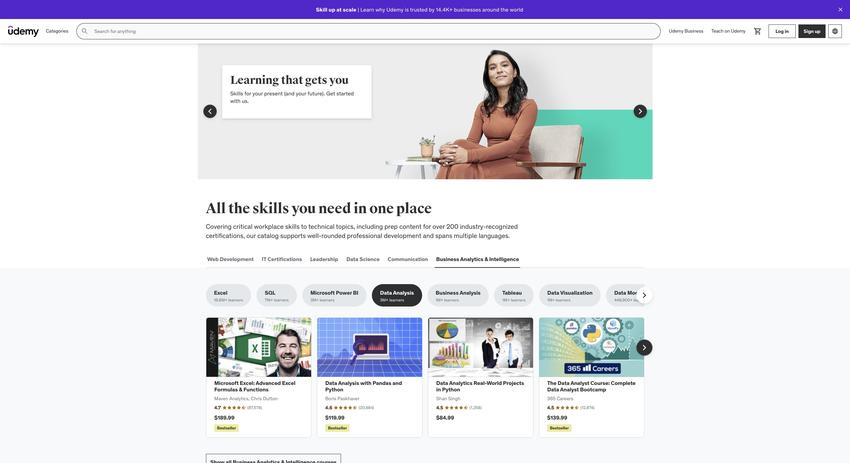 Task type: locate. For each thing, give the bounding box(es) containing it.
data analytics real-world projects in python
[[436, 380, 524, 393]]

our
[[247, 231, 256, 240]]

0 vertical spatial carousel element
[[198, 43, 653, 179]]

next image
[[635, 106, 646, 117]]

you for gets
[[329, 73, 349, 87]]

0 vertical spatial up
[[329, 6, 335, 13]]

web development
[[207, 256, 254, 262]]

1 horizontal spatial udemy
[[669, 28, 684, 34]]

you inside learning that gets you skills for your present (and your future). get started with us.
[[329, 73, 349, 87]]

the left world
[[501, 6, 509, 13]]

learners inside data visualization 1m+ learners
[[556, 298, 571, 303]]

in inside data analytics real-world projects in python
[[436, 386, 441, 393]]

topics,
[[336, 222, 355, 231]]

web
[[207, 256, 219, 262]]

business analysis 1m+ learners
[[436, 289, 481, 303]]

data for data analysis with pandas and python
[[325, 380, 337, 386]]

1 horizontal spatial you
[[329, 73, 349, 87]]

1 next image from the top
[[639, 290, 650, 301]]

advanced
[[256, 380, 281, 386]]

udemy image
[[8, 25, 39, 37]]

trusted
[[410, 6, 428, 13]]

microsoft inside microsoft power bi 3m+ learners
[[311, 289, 335, 296]]

excel inside excel 16.6m+ learners
[[214, 289, 228, 296]]

0 horizontal spatial with
[[230, 98, 241, 104]]

why
[[376, 6, 385, 13]]

real-
[[474, 380, 487, 386]]

log in
[[776, 28, 789, 34]]

0 horizontal spatial 3m+
[[311, 298, 319, 303]]

your down learning
[[253, 90, 263, 97]]

bi
[[353, 289, 359, 296]]

next image inside topic filters element
[[639, 290, 650, 301]]

0 horizontal spatial for
[[245, 90, 251, 97]]

1m+ inside data visualization 1m+ learners
[[548, 298, 555, 303]]

bootcamp
[[580, 386, 607, 393]]

covering
[[206, 222, 232, 231]]

0 vertical spatial microsoft
[[311, 289, 335, 296]]

analytics inside button
[[460, 256, 484, 262]]

data inside data modeling 449,900+ learners
[[615, 289, 627, 296]]

that
[[281, 73, 303, 87]]

microsoft left power
[[311, 289, 335, 296]]

carousel element containing microsoft excel: advanced excel formulas & functions
[[206, 318, 653, 438]]

with inside learning that gets you skills for your present (and your future). get started with us.
[[230, 98, 241, 104]]

0 vertical spatial analytics
[[460, 256, 484, 262]]

skills inside covering critical workplace skills to technical topics, including prep content for over 200 industry-recognized certifications, our catalog supports well-rounded professional development and spans multiple languages.
[[285, 222, 300, 231]]

need
[[319, 200, 351, 217]]

next image
[[639, 290, 650, 301], [639, 342, 650, 353]]

submit search image
[[81, 27, 89, 35]]

0 vertical spatial skills
[[253, 200, 289, 217]]

1 vertical spatial for
[[423, 222, 431, 231]]

0 vertical spatial &
[[485, 256, 488, 262]]

and down over
[[423, 231, 434, 240]]

leadership button
[[309, 251, 340, 267]]

1 1m+ from the left
[[436, 298, 443, 303]]

log in link
[[769, 24, 796, 38]]

0 horizontal spatial excel
[[214, 289, 228, 296]]

up left at
[[329, 6, 335, 13]]

microsoft inside the microsoft excel: advanced excel formulas & functions
[[214, 380, 239, 386]]

2 horizontal spatial udemy
[[731, 28, 746, 34]]

learning
[[230, 73, 279, 87]]

udemy business
[[669, 28, 704, 34]]

skill up at scale | learn why udemy is trusted by 14.4k+ businesses around the world
[[316, 6, 524, 13]]

carousel element
[[198, 43, 653, 179], [206, 318, 653, 438]]

4 learners from the left
[[390, 298, 404, 303]]

1 vertical spatial up
[[815, 28, 821, 34]]

2 vertical spatial business
[[436, 289, 459, 296]]

certifications,
[[206, 231, 245, 240]]

0 horizontal spatial and
[[393, 380, 402, 386]]

2 horizontal spatial in
[[785, 28, 789, 34]]

& right 'formulas' at the bottom of page
[[239, 386, 242, 393]]

2 horizontal spatial 1m+
[[548, 298, 555, 303]]

supports
[[280, 231, 306, 240]]

1 horizontal spatial python
[[442, 386, 460, 393]]

1 vertical spatial carousel element
[[206, 318, 653, 438]]

data for data analysis 3m+ learners
[[380, 289, 392, 296]]

data science button
[[345, 251, 381, 267]]

web development button
[[206, 251, 255, 267]]

analysis inside business analysis 1m+ learners
[[460, 289, 481, 296]]

1 vertical spatial the
[[228, 200, 250, 217]]

udemy inside udemy business link
[[669, 28, 684, 34]]

1 vertical spatial analytics
[[449, 380, 473, 386]]

complete
[[611, 380, 636, 386]]

data inside data analysis with pandas and python
[[325, 380, 337, 386]]

2 horizontal spatial analysis
[[460, 289, 481, 296]]

sign up
[[804, 28, 821, 34]]

excel:
[[240, 380, 255, 386]]

0 vertical spatial excel
[[214, 289, 228, 296]]

3 1m+ from the left
[[548, 298, 555, 303]]

you up to
[[292, 200, 316, 217]]

excel inside the microsoft excel: advanced excel formulas & functions
[[282, 380, 296, 386]]

0 horizontal spatial you
[[292, 200, 316, 217]]

prep
[[385, 222, 398, 231]]

1 horizontal spatial 3m+
[[380, 298, 389, 303]]

1 horizontal spatial your
[[296, 90, 306, 97]]

business inside button
[[436, 256, 459, 262]]

technical
[[309, 222, 335, 231]]

development
[[384, 231, 422, 240]]

business inside business analysis 1m+ learners
[[436, 289, 459, 296]]

data inside data visualization 1m+ learners
[[548, 289, 559, 296]]

1 python from the left
[[325, 386, 344, 393]]

0 vertical spatial in
[[785, 28, 789, 34]]

6 learners from the left
[[511, 298, 526, 303]]

for left over
[[423, 222, 431, 231]]

1 horizontal spatial excel
[[282, 380, 296, 386]]

for up 'us.'
[[245, 90, 251, 97]]

teach on udemy
[[712, 28, 746, 34]]

2 vertical spatial in
[[436, 386, 441, 393]]

languages.
[[479, 231, 510, 240]]

skills up workplace
[[253, 200, 289, 217]]

0 horizontal spatial 1m+
[[436, 298, 443, 303]]

all the skills you need in one place
[[206, 200, 432, 217]]

8 learners from the left
[[634, 298, 649, 303]]

and right 'pandas'
[[393, 380, 402, 386]]

place
[[396, 200, 432, 217]]

started
[[337, 90, 354, 97]]

2 1m+ from the left
[[503, 298, 510, 303]]

business analytics & intelligence button
[[435, 251, 521, 267]]

you for skills
[[292, 200, 316, 217]]

up for skill
[[329, 6, 335, 13]]

1 vertical spatial in
[[354, 200, 367, 217]]

1 vertical spatial with
[[360, 380, 372, 386]]

2 python from the left
[[442, 386, 460, 393]]

1 horizontal spatial in
[[436, 386, 441, 393]]

0 vertical spatial for
[[245, 90, 251, 97]]

analysis inside data analysis 3m+ learners
[[393, 289, 414, 296]]

& left intelligence
[[485, 256, 488, 262]]

previous image
[[205, 106, 215, 117]]

1 vertical spatial microsoft
[[214, 380, 239, 386]]

analytics down multiple
[[460, 256, 484, 262]]

excel up 16.6m+
[[214, 289, 228, 296]]

your
[[253, 90, 263, 97], [296, 90, 306, 97]]

1 horizontal spatial up
[[815, 28, 821, 34]]

one
[[370, 200, 394, 217]]

1 horizontal spatial with
[[360, 380, 372, 386]]

1 horizontal spatial 1m+
[[503, 298, 510, 303]]

intelligence
[[489, 256, 519, 262]]

1 vertical spatial excel
[[282, 380, 296, 386]]

data for data visualization 1m+ learners
[[548, 289, 559, 296]]

including
[[357, 222, 383, 231]]

learners inside data modeling 449,900+ learners
[[634, 298, 649, 303]]

0 vertical spatial and
[[423, 231, 434, 240]]

content
[[399, 222, 422, 231]]

business for business analysis 1m+ learners
[[436, 289, 459, 296]]

data inside data analytics real-world projects in python
[[436, 380, 448, 386]]

excel right advanced
[[282, 380, 296, 386]]

1 vertical spatial skills
[[285, 222, 300, 231]]

1 horizontal spatial for
[[423, 222, 431, 231]]

and inside covering critical workplace skills to technical topics, including prep content for over 200 industry-recognized certifications, our catalog supports well-rounded professional development and spans multiple languages.
[[423, 231, 434, 240]]

data for data science
[[347, 256, 358, 262]]

2 learners from the left
[[274, 298, 289, 303]]

0 vertical spatial you
[[329, 73, 349, 87]]

analysis for business analysis
[[460, 289, 481, 296]]

future).
[[308, 90, 325, 97]]

microsoft power bi 3m+ learners
[[311, 289, 359, 303]]

1 horizontal spatial and
[[423, 231, 434, 240]]

data inside button
[[347, 256, 358, 262]]

with left 'pandas'
[[360, 380, 372, 386]]

0 horizontal spatial your
[[253, 90, 263, 97]]

1 vertical spatial business
[[436, 256, 459, 262]]

data analysis with pandas and python
[[325, 380, 402, 393]]

1 vertical spatial next image
[[639, 342, 650, 353]]

up
[[329, 6, 335, 13], [815, 28, 821, 34]]

analytics inside data analytics real-world projects in python
[[449, 380, 473, 386]]

3 learners from the left
[[320, 298, 335, 303]]

1 learners from the left
[[228, 298, 243, 303]]

1 vertical spatial you
[[292, 200, 316, 217]]

1 horizontal spatial the
[[501, 6, 509, 13]]

1 vertical spatial and
[[393, 380, 402, 386]]

you up 'started'
[[329, 73, 349, 87]]

us.
[[242, 98, 249, 104]]

choose a language image
[[832, 28, 839, 35]]

is
[[405, 6, 409, 13]]

0 horizontal spatial python
[[325, 386, 344, 393]]

analytics left real-
[[449, 380, 473, 386]]

1 horizontal spatial &
[[485, 256, 488, 262]]

microsoft left the "excel:"
[[214, 380, 239, 386]]

1 horizontal spatial analysis
[[393, 289, 414, 296]]

your right (and
[[296, 90, 306, 97]]

it
[[262, 256, 267, 262]]

1 3m+ from the left
[[311, 298, 319, 303]]

5 learners from the left
[[444, 298, 459, 303]]

0 vertical spatial next image
[[639, 290, 650, 301]]

analytics for data
[[449, 380, 473, 386]]

skills up supports
[[285, 222, 300, 231]]

skill
[[316, 6, 328, 13]]

1m+
[[436, 298, 443, 303], [503, 298, 510, 303], [548, 298, 555, 303]]

analysis for data analysis
[[393, 289, 414, 296]]

with down skills
[[230, 98, 241, 104]]

covering critical workplace skills to technical topics, including prep content for over 200 industry-recognized certifications, our catalog supports well-rounded professional development and spans multiple languages.
[[206, 222, 518, 240]]

7 learners from the left
[[556, 298, 571, 303]]

to
[[301, 222, 307, 231]]

analyst left course: at right
[[571, 380, 590, 386]]

0 horizontal spatial in
[[354, 200, 367, 217]]

data inside data analysis 3m+ learners
[[380, 289, 392, 296]]

1 horizontal spatial microsoft
[[311, 289, 335, 296]]

excel
[[214, 289, 228, 296], [282, 380, 296, 386]]

1m+ inside business analysis 1m+ learners
[[436, 298, 443, 303]]

learners inside tableau 1m+ learners
[[511, 298, 526, 303]]

0 horizontal spatial udemy
[[387, 6, 404, 13]]

3m+
[[311, 298, 319, 303], [380, 298, 389, 303]]

data science
[[347, 256, 380, 262]]

0 horizontal spatial up
[[329, 6, 335, 13]]

0 horizontal spatial &
[[239, 386, 242, 393]]

0 horizontal spatial analysis
[[338, 380, 359, 386]]

carousel element containing learning that gets you
[[198, 43, 653, 179]]

up inside sign up link
[[815, 28, 821, 34]]

the up critical
[[228, 200, 250, 217]]

sign
[[804, 28, 814, 34]]

up right sign
[[815, 28, 821, 34]]

2 3m+ from the left
[[380, 298, 389, 303]]

tableau 1m+ learners
[[503, 289, 526, 303]]

up for sign
[[815, 28, 821, 34]]

close image
[[838, 6, 844, 13]]

get
[[326, 90, 335, 97]]

development
[[220, 256, 254, 262]]

&
[[485, 256, 488, 262], [239, 386, 242, 393]]

modeling
[[628, 289, 651, 296]]

0 horizontal spatial microsoft
[[214, 380, 239, 386]]

0 vertical spatial with
[[230, 98, 241, 104]]

learners inside data analysis 3m+ learners
[[390, 298, 404, 303]]

microsoft for formulas
[[214, 380, 239, 386]]

and
[[423, 231, 434, 240], [393, 380, 402, 386]]

well-
[[308, 231, 322, 240]]

certifications
[[268, 256, 302, 262]]

sql 7m+ learners
[[265, 289, 289, 303]]

the
[[501, 6, 509, 13], [228, 200, 250, 217]]

in
[[785, 28, 789, 34], [354, 200, 367, 217], [436, 386, 441, 393]]

1m+ for business analysis
[[436, 298, 443, 303]]

1 vertical spatial &
[[239, 386, 242, 393]]



Task type: describe. For each thing, give the bounding box(es) containing it.
at
[[337, 6, 342, 13]]

sql
[[265, 289, 276, 296]]

categories button
[[42, 23, 72, 39]]

|
[[358, 6, 359, 13]]

data analysis with pandas and python link
[[325, 380, 402, 393]]

recognized
[[486, 222, 518, 231]]

0 horizontal spatial the
[[228, 200, 250, 217]]

learners inside microsoft power bi 3m+ learners
[[320, 298, 335, 303]]

pandas
[[373, 380, 392, 386]]

3m+ inside microsoft power bi 3m+ learners
[[311, 298, 319, 303]]

learning that gets you skills for your present (and your future). get started with us.
[[230, 73, 354, 104]]

2 your from the left
[[296, 90, 306, 97]]

data analytics real-world projects in python link
[[436, 380, 524, 393]]

businesses
[[454, 6, 481, 13]]

course:
[[591, 380, 610, 386]]

16.6m+
[[214, 298, 227, 303]]

scale
[[343, 6, 357, 13]]

workplace
[[254, 222, 284, 231]]

449,900+
[[615, 298, 633, 303]]

critical
[[233, 222, 253, 231]]

microsoft excel: advanced excel formulas & functions
[[214, 380, 296, 393]]

and inside data analysis with pandas and python
[[393, 380, 402, 386]]

formulas
[[214, 386, 238, 393]]

& inside the microsoft excel: advanced excel formulas & functions
[[239, 386, 242, 393]]

by
[[429, 6, 435, 13]]

learners inside sql 7m+ learners
[[274, 298, 289, 303]]

in for all the skills you need in one place
[[354, 200, 367, 217]]

data analysis 3m+ learners
[[380, 289, 414, 303]]

for inside covering critical workplace skills to technical topics, including prep content for over 200 industry-recognized certifications, our catalog supports well-rounded professional development and spans multiple languages.
[[423, 222, 431, 231]]

around
[[483, 6, 500, 13]]

(and
[[284, 90, 295, 97]]

it certifications
[[262, 256, 302, 262]]

learners inside excel 16.6m+ learners
[[228, 298, 243, 303]]

excel 16.6m+ learners
[[214, 289, 243, 303]]

analysis inside data analysis with pandas and python
[[338, 380, 359, 386]]

data for data modeling 449,900+ learners
[[615, 289, 627, 296]]

world
[[510, 6, 524, 13]]

industry-
[[460, 222, 486, 231]]

2 next image from the top
[[639, 342, 650, 353]]

tableau
[[503, 289, 522, 296]]

gets
[[305, 73, 327, 87]]

in for data analytics real-world projects in python
[[436, 386, 441, 393]]

the data analyst course: complete data analyst bootcamp link
[[547, 380, 636, 393]]

udemy business link
[[665, 23, 708, 39]]

microsoft excel: advanced excel formulas & functions link
[[214, 380, 296, 393]]

data modeling 449,900+ learners
[[615, 289, 651, 303]]

7m+
[[265, 298, 273, 303]]

microsoft for learners
[[311, 289, 335, 296]]

analyst right the
[[560, 386, 579, 393]]

1 your from the left
[[253, 90, 263, 97]]

Search for anything text field
[[93, 25, 653, 37]]

teach
[[712, 28, 724, 34]]

data for data analytics real-world projects in python
[[436, 380, 448, 386]]

communication
[[388, 256, 428, 262]]

learners inside business analysis 1m+ learners
[[444, 298, 459, 303]]

business analytics & intelligence
[[436, 256, 519, 262]]

on
[[725, 28, 730, 34]]

it certifications button
[[261, 251, 304, 267]]

science
[[360, 256, 380, 262]]

professional
[[347, 231, 382, 240]]

shopping cart with 0 items image
[[754, 27, 762, 35]]

& inside the business analytics & intelligence button
[[485, 256, 488, 262]]

3m+ inside data analysis 3m+ learners
[[380, 298, 389, 303]]

skills
[[230, 90, 243, 97]]

with inside data analysis with pandas and python
[[360, 380, 372, 386]]

log
[[776, 28, 784, 34]]

1m+ inside tableau 1m+ learners
[[503, 298, 510, 303]]

business for business analytics & intelligence
[[436, 256, 459, 262]]

visualization
[[561, 289, 593, 296]]

0 vertical spatial business
[[685, 28, 704, 34]]

learn
[[361, 6, 374, 13]]

topic filters element
[[206, 284, 660, 307]]

world
[[487, 380, 502, 386]]

over
[[433, 222, 445, 231]]

categories
[[46, 28, 68, 34]]

the
[[547, 380, 557, 386]]

analytics for business
[[460, 256, 484, 262]]

udemy inside teach on udemy link
[[731, 28, 746, 34]]

0 vertical spatial the
[[501, 6, 509, 13]]

14.4k+
[[436, 6, 453, 13]]

python inside data analysis with pandas and python
[[325, 386, 344, 393]]

communication button
[[387, 251, 430, 267]]

multiple
[[454, 231, 477, 240]]

for inside learning that gets you skills for your present (and your future). get started with us.
[[245, 90, 251, 97]]

present
[[264, 90, 283, 97]]

in inside log in link
[[785, 28, 789, 34]]

power
[[336, 289, 352, 296]]

sign up link
[[799, 24, 826, 38]]

catalog
[[258, 231, 279, 240]]

functions
[[244, 386, 269, 393]]

data visualization 1m+ learners
[[548, 289, 593, 303]]

python inside data analytics real-world projects in python
[[442, 386, 460, 393]]

1m+ for data visualization
[[548, 298, 555, 303]]

the data analyst course: complete data analyst bootcamp
[[547, 380, 636, 393]]



Task type: vqa. For each thing, say whether or not it's contained in the screenshot.


